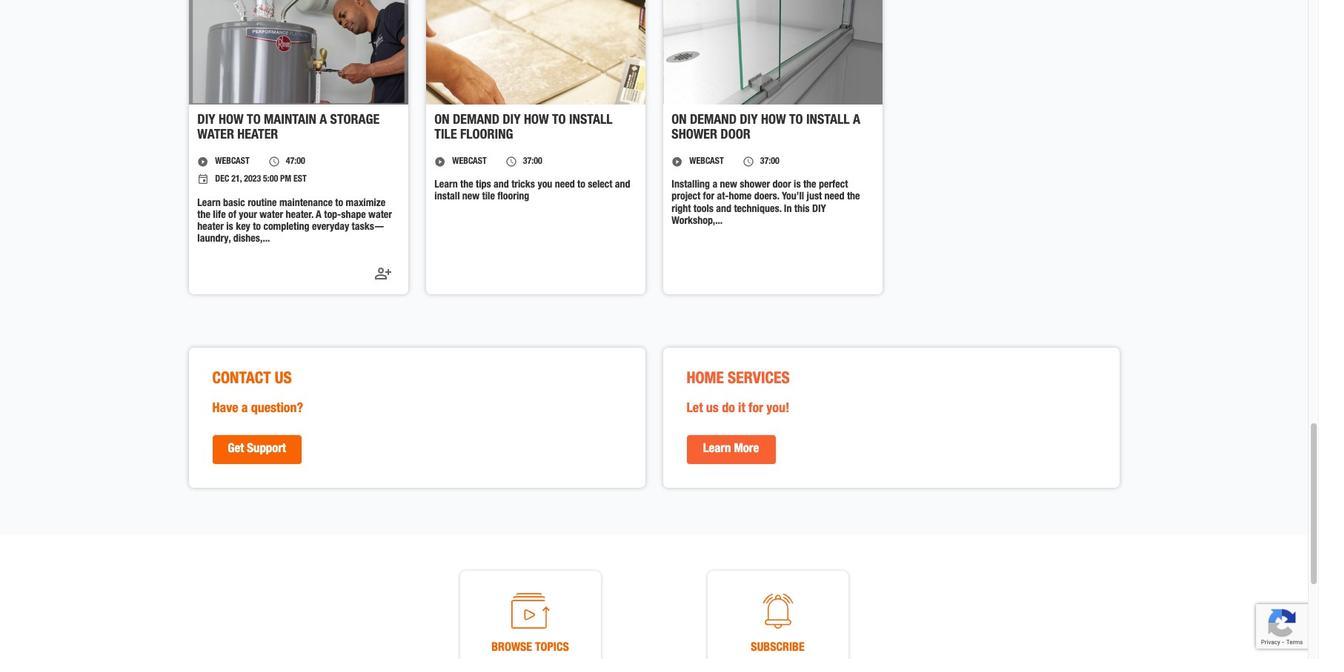 Task type: vqa. For each thing, say whether or not it's contained in the screenshot.
the plus
no



Task type: describe. For each thing, give the bounding box(es) containing it.
webcast element for shower
[[690, 156, 724, 168]]

1 horizontal spatial and
[[615, 180, 631, 191]]

webcast icon image for on demand diy how to install a shower door
[[672, 156, 684, 168]]

need inside installing a new shower door is the perfect project for at-home doers. you'll just need the right tools and techniques. in this diy workshop,...
[[825, 192, 845, 203]]

how for on demand diy how to install tile flooring
[[524, 114, 549, 127]]

in
[[784, 204, 792, 215]]

1 horizontal spatial for
[[749, 403, 764, 416]]

2 water from the left
[[369, 210, 392, 221]]

on demand diy how to install tile flooring
[[435, 114, 613, 143]]

have a question?
[[212, 403, 303, 416]]

you
[[538, 180, 553, 191]]

heater
[[197, 222, 224, 233]]

contact
[[212, 372, 271, 388]]

1 water from the left
[[260, 210, 283, 221]]

new inside installing a new shower door is the perfect project for at-home doers. you'll just need the right tools and techniques. in this diy workshop,...
[[720, 180, 738, 191]]

tasks—
[[352, 222, 385, 233]]

support
[[247, 443, 286, 456]]

event duration element for flooring
[[505, 156, 542, 168]]

subscribe
[[751, 643, 805, 655]]

0 horizontal spatial to
[[253, 222, 261, 233]]

home
[[687, 372, 724, 388]]

at-
[[717, 192, 729, 203]]

your
[[239, 210, 257, 221]]

learn more button
[[687, 435, 776, 464]]

shower
[[740, 180, 770, 191]]

diy inside on demand diy how to install tile flooring
[[503, 114, 521, 127]]

top-
[[324, 210, 341, 221]]

tools
[[694, 204, 714, 215]]

the inside learn basic routine maintenance to maximize the life of your water heater. a top-shape water heater is key to completing everyday tasks— laundry, dishes,...
[[197, 210, 211, 221]]

event duration element for shower
[[743, 156, 780, 168]]

21,
[[232, 175, 242, 184]]

select
[[588, 180, 613, 191]]

this
[[795, 204, 810, 215]]

key
[[236, 222, 250, 233]]

subscribe button
[[708, 571, 848, 659]]

install
[[435, 192, 460, 203]]

door
[[721, 129, 751, 143]]

learn basic routine maintenance to maximize the life of your water heater. a top-shape water heater is key to completing everyday tasks— laundry, dishes,...
[[197, 198, 392, 245]]

0 horizontal spatial and
[[494, 180, 509, 191]]

everyday
[[312, 222, 349, 233]]

demand for shower
[[690, 114, 737, 127]]

2023 5:00
[[244, 175, 278, 184]]

diy inside installing a new shower door is the perfect project for at-home doers. you'll just need the right tools and techniques. in this diy workshop,...
[[812, 204, 826, 215]]

tile
[[482, 192, 495, 203]]

diy how to maintain a storage water heater link
[[197, 113, 399, 144]]

webcast for heater
[[215, 157, 250, 166]]

how for on demand diy how to install a shower door
[[761, 114, 786, 127]]

a for installing
[[713, 180, 718, 191]]

you'll
[[782, 192, 805, 203]]

shower
[[672, 129, 718, 143]]

routine
[[248, 198, 277, 209]]

home services
[[687, 372, 790, 388]]

est
[[294, 175, 307, 184]]

maintain
[[264, 114, 316, 127]]

get
[[228, 443, 244, 456]]

event start date and time element
[[197, 174, 307, 186]]

get support
[[228, 443, 286, 456]]

have
[[212, 403, 238, 416]]

tricks
[[512, 180, 535, 191]]

1 vertical spatial to
[[335, 198, 343, 209]]

to for on demand diy how to install tile flooring
[[552, 114, 566, 127]]

need inside learn the tips and tricks you need to select and install new tile flooring
[[555, 180, 575, 191]]

on demand diy how to install tile flooring link
[[435, 113, 637, 144]]

learn inside button
[[703, 443, 731, 456]]

dishes,...
[[233, 234, 270, 245]]

life
[[213, 210, 226, 221]]

get support button
[[212, 435, 301, 464]]

demand for flooring
[[453, 114, 500, 127]]

register image
[[374, 265, 392, 283]]

to inside learn the tips and tricks you need to select and install new tile flooring
[[578, 180, 586, 191]]

webcast for flooring
[[452, 157, 487, 166]]

us
[[706, 403, 719, 416]]

webcast element for flooring
[[452, 156, 487, 168]]

heater
[[237, 129, 278, 143]]

is inside learn basic routine maintenance to maximize the life of your water heater. a top-shape water heater is key to completing everyday tasks— laundry, dishes,...
[[226, 222, 233, 233]]

more
[[734, 443, 759, 456]]

to inside diy how to maintain a storage water heater
[[247, 114, 261, 127]]



Task type: locate. For each thing, give the bounding box(es) containing it.
0 horizontal spatial to
[[247, 114, 261, 127]]

0 horizontal spatial event duration element
[[268, 156, 305, 168]]

2 horizontal spatial learn
[[703, 443, 731, 456]]

and up flooring at the left of the page
[[494, 180, 509, 191]]

on for on demand diy how to install tile flooring
[[435, 114, 450, 127]]

to up door at the right of page
[[790, 114, 803, 127]]

3 webcast element from the left
[[690, 156, 724, 168]]

diy down just
[[812, 204, 826, 215]]

you!
[[767, 403, 790, 416]]

1 vertical spatial learn
[[197, 198, 221, 209]]

2 on from the left
[[672, 114, 687, 127]]

learn inside learn basic routine maintenance to maximize the life of your water heater. a top-shape water heater is key to completing everyday tasks— laundry, dishes,...
[[197, 198, 221, 209]]

1 how from the left
[[219, 114, 244, 127]]

to up the 'you'
[[552, 114, 566, 127]]

0 horizontal spatial water
[[260, 210, 283, 221]]

1 horizontal spatial to
[[335, 198, 343, 209]]

on inside on demand diy how to install tile flooring
[[435, 114, 450, 127]]

learn for tile
[[435, 180, 458, 191]]

1 horizontal spatial water
[[369, 210, 392, 221]]

shape
[[341, 210, 366, 221]]

1 horizontal spatial is
[[794, 180, 801, 191]]

the up just
[[804, 180, 817, 191]]

0 vertical spatial to
[[578, 180, 586, 191]]

1 horizontal spatial need
[[825, 192, 845, 203]]

storage
[[330, 114, 380, 127]]

for
[[703, 192, 715, 203], [749, 403, 764, 416]]

how up the 'you'
[[524, 114, 549, 127]]

1 demand from the left
[[453, 114, 500, 127]]

learn inside learn the tips and tricks you need to select and install new tile flooring
[[435, 180, 458, 191]]

demand inside on demand diy how to install a shower door
[[690, 114, 737, 127]]

demand
[[453, 114, 500, 127], [690, 114, 737, 127]]

2 horizontal spatial webcast element
[[690, 156, 724, 168]]

0 horizontal spatial how
[[219, 114, 244, 127]]

1 webcast from the left
[[215, 157, 250, 166]]

water
[[197, 129, 234, 143]]

a up at-
[[713, 180, 718, 191]]

install for on demand diy how to install tile flooring
[[569, 114, 613, 127]]

2 webcast from the left
[[452, 157, 487, 166]]

is up you'll on the top
[[794, 180, 801, 191]]

a
[[713, 180, 718, 191], [242, 403, 248, 416]]

the left tips
[[460, 180, 473, 191]]

the up heater
[[197, 210, 211, 221]]

1 vertical spatial need
[[825, 192, 845, 203]]

installing
[[672, 180, 710, 191]]

webcast icon image for diy how to maintain a storage water heater
[[197, 156, 209, 168]]

0 horizontal spatial webcast icon image
[[197, 156, 209, 168]]

doers.
[[754, 192, 780, 203]]

1 on from the left
[[435, 114, 450, 127]]

webcast icon image for on demand diy how to install tile flooring
[[435, 156, 447, 168]]

2 horizontal spatial to
[[790, 114, 803, 127]]

a inside installing a new shower door is the perfect project for at-home doers. you'll just need the right tools and techniques. in this diy workshop,...
[[713, 180, 718, 191]]

1 horizontal spatial 37:00
[[760, 157, 780, 166]]

install for on demand diy how to install a shower door
[[807, 114, 850, 127]]

to
[[578, 180, 586, 191], [335, 198, 343, 209], [253, 222, 261, 233]]

2 event duration element from the left
[[505, 156, 542, 168]]

is inside installing a new shower door is the perfect project for at-home doers. you'll just need the right tools and techniques. in this diy workshop,...
[[794, 180, 801, 191]]

new inside learn the tips and tricks you need to select and install new tile flooring
[[463, 192, 480, 203]]

topics
[[535, 643, 569, 655]]

2 horizontal spatial webcast icon image
[[672, 156, 684, 168]]

2 demand from the left
[[690, 114, 737, 127]]

0 vertical spatial learn
[[435, 180, 458, 191]]

flooring
[[460, 129, 513, 143]]

to inside on demand diy how to install a shower door
[[790, 114, 803, 127]]

1 horizontal spatial webcast
[[452, 157, 487, 166]]

a inside diy how to maintain a storage water heater
[[320, 114, 327, 127]]

to up heater
[[247, 114, 261, 127]]

1 vertical spatial for
[[749, 403, 764, 416]]

need
[[555, 180, 575, 191], [825, 192, 845, 203]]

1 horizontal spatial event duration element
[[505, 156, 542, 168]]

the down perfect
[[847, 192, 860, 203]]

diy
[[197, 114, 215, 127], [503, 114, 521, 127], [740, 114, 758, 127], [812, 204, 826, 215]]

2 to from the left
[[552, 114, 566, 127]]

event duration element up the pm
[[268, 156, 305, 168]]

1 horizontal spatial a
[[713, 180, 718, 191]]

question?
[[251, 403, 303, 416]]

to left select
[[578, 180, 586, 191]]

0 horizontal spatial webcast element
[[215, 156, 250, 168]]

on up tile
[[435, 114, 450, 127]]

perfect
[[819, 180, 848, 191]]

diy inside on demand diy how to install a shower door
[[740, 114, 758, 127]]

learn up install
[[435, 180, 458, 191]]

1 vertical spatial a
[[242, 403, 248, 416]]

for right it
[[749, 403, 764, 416]]

need right the 'you'
[[555, 180, 575, 191]]

demand inside on demand diy how to install tile flooring
[[453, 114, 500, 127]]

techniques.
[[734, 204, 782, 215]]

webcast down shower
[[690, 157, 724, 166]]

on demand diy how to install a shower door link
[[672, 113, 874, 144]]

browse
[[492, 643, 532, 655]]

maintenance
[[279, 198, 333, 209]]

2 vertical spatial learn
[[703, 443, 731, 456]]

event duration element containing 47:00
[[268, 156, 305, 168]]

learn more
[[703, 443, 759, 456]]

0 horizontal spatial on
[[435, 114, 450, 127]]

event duration element
[[268, 156, 305, 168], [505, 156, 542, 168], [743, 156, 780, 168]]

how inside diy how to maintain a storage water heater
[[219, 114, 244, 127]]

how up water
[[219, 114, 244, 127]]

0 vertical spatial need
[[555, 180, 575, 191]]

webcast icon image up installing
[[672, 156, 684, 168]]

0 horizontal spatial 37:00
[[523, 157, 542, 166]]

0 vertical spatial is
[[794, 180, 801, 191]]

learn up the life
[[197, 198, 221, 209]]

to
[[247, 114, 261, 127], [552, 114, 566, 127], [790, 114, 803, 127]]

how inside on demand diy how to install a shower door
[[761, 114, 786, 127]]

to up dishes,...
[[253, 222, 261, 233]]

a inside on demand diy how to install a shower door
[[853, 114, 861, 127]]

webcast icon image down tile
[[435, 156, 447, 168]]

just
[[807, 192, 822, 203]]

0 vertical spatial a
[[713, 180, 718, 191]]

0 vertical spatial for
[[703, 192, 715, 203]]

webcast element up tips
[[452, 156, 487, 168]]

on inside on demand diy how to install a shower door
[[672, 114, 687, 127]]

dec
[[215, 175, 229, 184]]

2 vertical spatial to
[[253, 222, 261, 233]]

how up door at the right of page
[[761, 114, 786, 127]]

for up tools
[[703, 192, 715, 203]]

0 horizontal spatial new
[[463, 192, 480, 203]]

1 to from the left
[[247, 114, 261, 127]]

37:00 up tricks
[[523, 157, 542, 166]]

a inside learn basic routine maintenance to maximize the life of your water heater. a top-shape water heater is key to completing everyday tasks— laundry, dishes,...
[[316, 210, 322, 221]]

0 horizontal spatial is
[[226, 222, 233, 233]]

learn the tips and tricks you need to select and install new tile flooring
[[435, 180, 631, 203]]

webcast up 21, at the left top of the page
[[215, 157, 250, 166]]

learn left the more
[[703, 443, 731, 456]]

to inside on demand diy how to install tile flooring
[[552, 114, 566, 127]]

right
[[672, 204, 691, 215]]

1 horizontal spatial learn
[[435, 180, 458, 191]]

diy up door
[[740, 114, 758, 127]]

install up select
[[569, 114, 613, 127]]

webcast element
[[215, 156, 250, 168], [452, 156, 487, 168], [690, 156, 724, 168]]

let us do it for you!
[[687, 403, 790, 416]]

1 horizontal spatial how
[[524, 114, 549, 127]]

1 webcast element from the left
[[215, 156, 250, 168]]

3 event duration element from the left
[[743, 156, 780, 168]]

2 install from the left
[[807, 114, 850, 127]]

1 horizontal spatial webcast element
[[452, 156, 487, 168]]

us
[[275, 372, 292, 388]]

to for on demand diy how to install a shower door
[[790, 114, 803, 127]]

event duration element up tricks
[[505, 156, 542, 168]]

0 horizontal spatial demand
[[453, 114, 500, 127]]

flooring
[[498, 192, 530, 203]]

project
[[672, 192, 701, 203]]

3 webcast from the left
[[690, 157, 724, 166]]

water
[[260, 210, 283, 221], [369, 210, 392, 221]]

door
[[773, 180, 792, 191]]

0 horizontal spatial webcast
[[215, 157, 250, 166]]

on for on demand diy how to install a shower door
[[672, 114, 687, 127]]

workshop,...
[[672, 216, 723, 227]]

2 horizontal spatial webcast
[[690, 157, 724, 166]]

browse topics
[[492, 643, 569, 655]]

demand up flooring
[[453, 114, 500, 127]]

new
[[720, 180, 738, 191], [463, 192, 480, 203]]

webcast element up 21, at the left top of the page
[[215, 156, 250, 168]]

1 37:00 from the left
[[523, 157, 542, 166]]

1 horizontal spatial webcast icon image
[[435, 156, 447, 168]]

laundry,
[[197, 234, 231, 245]]

the inside learn the tips and tricks you need to select and install new tile flooring
[[460, 180, 473, 191]]

learn for water
[[197, 198, 221, 209]]

0 horizontal spatial install
[[569, 114, 613, 127]]

water up the tasks—
[[369, 210, 392, 221]]

learn
[[435, 180, 458, 191], [197, 198, 221, 209], [703, 443, 731, 456]]

basic
[[223, 198, 245, 209]]

browse topics link
[[460, 571, 601, 659]]

1 event duration element from the left
[[268, 156, 305, 168]]

how
[[219, 114, 244, 127], [524, 114, 549, 127], [761, 114, 786, 127]]

webcast up tips
[[452, 157, 487, 166]]

is down of
[[226, 222, 233, 233]]

37:00 for shower
[[760, 157, 780, 166]]

1 vertical spatial is
[[226, 222, 233, 233]]

install inside on demand diy how to install tile flooring
[[569, 114, 613, 127]]

completing
[[263, 222, 310, 233]]

and down at-
[[716, 204, 732, 215]]

tile
[[435, 129, 457, 143]]

and inside installing a new shower door is the perfect project for at-home doers. you'll just need the right tools and techniques. in this diy workshop,...
[[716, 204, 732, 215]]

2 37:00 from the left
[[760, 157, 780, 166]]

services
[[728, 372, 790, 388]]

2 horizontal spatial event duration element
[[743, 156, 780, 168]]

diy how to maintain a storage water heater
[[197, 114, 380, 143]]

1 vertical spatial new
[[463, 192, 480, 203]]

dec 21, 2023 5:00 pm est
[[215, 175, 307, 184]]

demand up shower
[[690, 114, 737, 127]]

the
[[460, 180, 473, 191], [804, 180, 817, 191], [847, 192, 860, 203], [197, 210, 211, 221]]

of
[[228, 210, 236, 221]]

1 horizontal spatial new
[[720, 180, 738, 191]]

37:00 up door at the right of page
[[760, 157, 780, 166]]

on up shower
[[672, 114, 687, 127]]

a right have
[[242, 403, 248, 416]]

maximize
[[346, 198, 386, 209]]

need down perfect
[[825, 192, 845, 203]]

a
[[320, 114, 327, 127], [853, 114, 861, 127], [316, 210, 322, 221]]

0 horizontal spatial learn
[[197, 198, 221, 209]]

to up top-
[[335, 198, 343, 209]]

1 install from the left
[[569, 114, 613, 127]]

on demand diy how to install a shower door
[[672, 114, 861, 143]]

webcast for shower
[[690, 157, 724, 166]]

diy inside diy how to maintain a storage water heater
[[197, 114, 215, 127]]

do
[[722, 403, 735, 416]]

3 how from the left
[[761, 114, 786, 127]]

2 how from the left
[[524, 114, 549, 127]]

new up at-
[[720, 180, 738, 191]]

let
[[687, 403, 703, 416]]

1 webcast icon image from the left
[[197, 156, 209, 168]]

0 horizontal spatial need
[[555, 180, 575, 191]]

install up perfect
[[807, 114, 850, 127]]

3 to from the left
[[790, 114, 803, 127]]

2 webcast element from the left
[[452, 156, 487, 168]]

webcast icon image
[[197, 156, 209, 168], [435, 156, 447, 168], [672, 156, 684, 168]]

water down the routine
[[260, 210, 283, 221]]

3 webcast icon image from the left
[[672, 156, 684, 168]]

pm
[[280, 175, 292, 184]]

diy up flooring
[[503, 114, 521, 127]]

0 vertical spatial new
[[720, 180, 738, 191]]

37:00
[[523, 157, 542, 166], [760, 157, 780, 166]]

0 horizontal spatial for
[[703, 192, 715, 203]]

heater.
[[286, 210, 313, 221]]

2 horizontal spatial and
[[716, 204, 732, 215]]

webcast element down shower
[[690, 156, 724, 168]]

37:00 for flooring
[[523, 157, 542, 166]]

and right select
[[615, 180, 631, 191]]

webcast element for heater
[[215, 156, 250, 168]]

47:00
[[286, 157, 305, 166]]

installing a new shower door is the perfect project for at-home doers. you'll just need the right tools and techniques. in this diy workshop,...
[[672, 180, 860, 227]]

on
[[435, 114, 450, 127], [672, 114, 687, 127]]

install inside on demand diy how to install a shower door
[[807, 114, 850, 127]]

new down tips
[[463, 192, 480, 203]]

1 horizontal spatial on
[[672, 114, 687, 127]]

1 horizontal spatial demand
[[690, 114, 737, 127]]

tips
[[476, 180, 491, 191]]

1 horizontal spatial install
[[807, 114, 850, 127]]

2 horizontal spatial how
[[761, 114, 786, 127]]

2 horizontal spatial to
[[578, 180, 586, 191]]

webcast icon image down water
[[197, 156, 209, 168]]

contact us
[[212, 372, 292, 388]]

how inside on demand diy how to install tile flooring
[[524, 114, 549, 127]]

2 webcast icon image from the left
[[435, 156, 447, 168]]

0 horizontal spatial a
[[242, 403, 248, 416]]

it
[[738, 403, 746, 416]]

event duration element for heater
[[268, 156, 305, 168]]

for inside installing a new shower door is the perfect project for at-home doers. you'll just need the right tools and techniques. in this diy workshop,...
[[703, 192, 715, 203]]

event duration element up shower
[[743, 156, 780, 168]]

a for have
[[242, 403, 248, 416]]

1 horizontal spatial to
[[552, 114, 566, 127]]

diy up water
[[197, 114, 215, 127]]

home
[[729, 192, 752, 203]]



